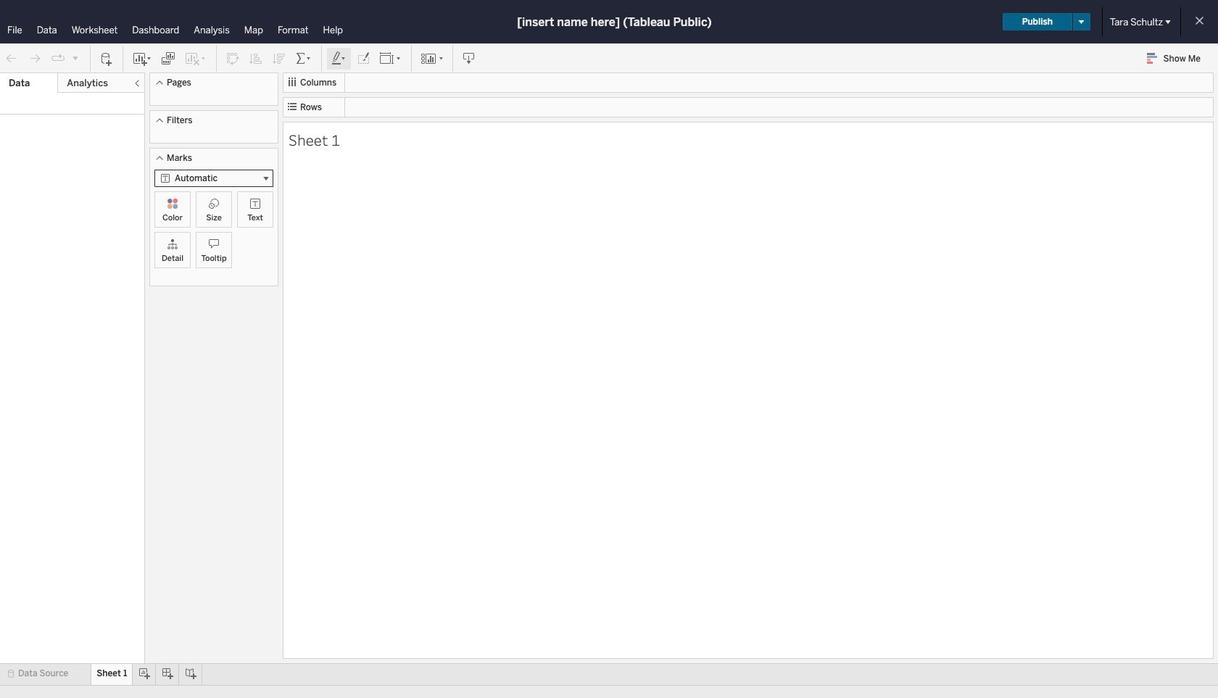 Task type: vqa. For each thing, say whether or not it's contained in the screenshot.
New Workbook (Tableau Public)
no



Task type: locate. For each thing, give the bounding box(es) containing it.
sort ascending image
[[249, 51, 263, 66]]

replay animation image left new data source image
[[71, 53, 80, 62]]

replay animation image right the redo icon
[[51, 51, 65, 66]]

format workbook image
[[356, 51, 371, 66]]

0 horizontal spatial replay animation image
[[51, 51, 65, 66]]

collapse image
[[133, 79, 141, 88]]

replay animation image
[[51, 51, 65, 66], [71, 53, 80, 62]]

duplicate image
[[161, 51, 175, 66]]

new worksheet image
[[132, 51, 152, 66]]

fit image
[[379, 51, 402, 66]]

download image
[[462, 51, 476, 66]]

totals image
[[295, 51, 313, 66]]



Task type: describe. For each thing, give the bounding box(es) containing it.
1 horizontal spatial replay animation image
[[71, 53, 80, 62]]

undo image
[[4, 51, 19, 66]]

swap rows and columns image
[[226, 51, 240, 66]]

clear sheet image
[[184, 51, 207, 66]]

show/hide cards image
[[421, 51, 444, 66]]

redo image
[[28, 51, 42, 66]]

highlight image
[[331, 51, 347, 66]]

sort descending image
[[272, 51, 286, 66]]

new data source image
[[99, 51, 114, 66]]



